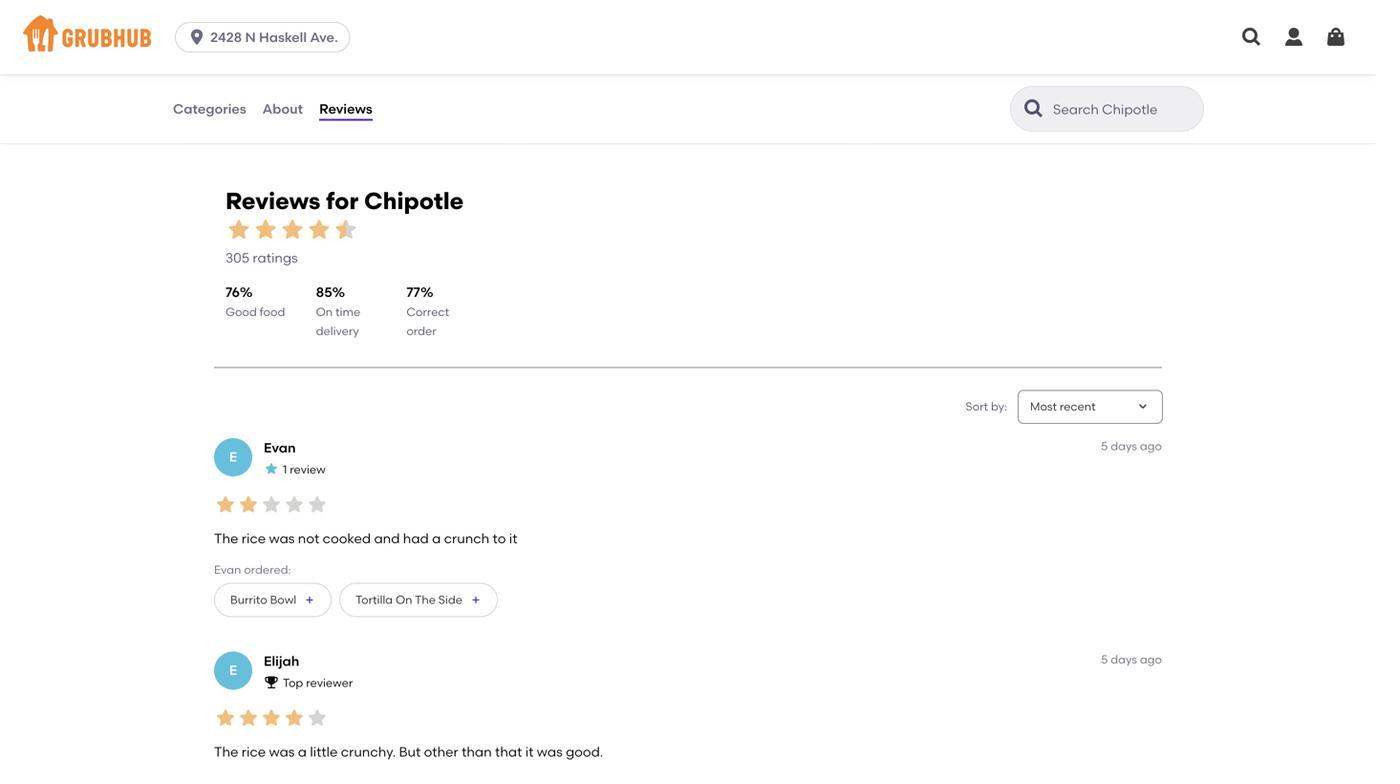 Task type: locate. For each thing, give the bounding box(es) containing it.
5
[[1101, 439, 1108, 453], [1101, 653, 1108, 667]]

reviews for reviews for chipotle
[[226, 187, 320, 215]]

0 vertical spatial rice
[[242, 531, 266, 547]]

mi
[[223, 41, 237, 55]]

to
[[493, 531, 506, 547]]

1 5 from the top
[[1101, 439, 1108, 453]]

it
[[509, 531, 517, 547], [525, 744, 534, 760]]

search icon image
[[1023, 97, 1045, 120]]

reviews up ratings
[[226, 187, 320, 215]]

2428 n haskell ave. button
[[175, 22, 358, 53]]

evan
[[264, 440, 296, 456], [214, 563, 241, 577]]

1 vertical spatial the
[[415, 593, 436, 607]]

on for 85
[[316, 305, 333, 319]]

5 days ago for the rice was not cooked and had a crunch to it
[[1101, 439, 1162, 453]]

e
[[229, 449, 237, 466], [229, 663, 237, 679]]

1 review
[[283, 463, 326, 477]]

1 vertical spatial evan
[[214, 563, 241, 577]]

0 vertical spatial reviews
[[319, 101, 372, 117]]

the inside button
[[415, 593, 436, 607]]

1 horizontal spatial evan
[[264, 440, 296, 456]]

0 horizontal spatial a
[[298, 744, 307, 760]]

2 e from the top
[[229, 663, 237, 679]]

food
[[260, 305, 285, 319]]

5 for the rice was a little crunchy. but other than that it was good.
[[1101, 653, 1108, 667]]

plus icon image right side
[[470, 595, 482, 606]]

plus icon image
[[304, 595, 315, 606], [470, 595, 482, 606]]

bowl
[[270, 593, 296, 607]]

min
[[236, 24, 257, 38]]

1 ago from the top
[[1140, 439, 1162, 453]]

the for elijah
[[214, 744, 238, 760]]

rice
[[242, 531, 266, 547], [242, 744, 266, 760]]

on for tortilla
[[396, 593, 412, 607]]

cooked
[[323, 531, 371, 547]]

review
[[290, 463, 326, 477]]

e left the 1
[[229, 449, 237, 466]]

1 vertical spatial e
[[229, 663, 237, 679]]

plus icon image inside tortilla on the side button
[[470, 595, 482, 606]]

rice up 'evan ordered:'
[[242, 531, 266, 547]]

2 5 days ago from the top
[[1101, 653, 1162, 667]]

1 vertical spatial it
[[525, 744, 534, 760]]

reviews inside reviews button
[[319, 101, 372, 117]]

0 vertical spatial it
[[509, 531, 517, 547]]

plus icon image inside burrito bowl "button"
[[304, 595, 315, 606]]

plus icon image for tortilla on the side
[[470, 595, 482, 606]]

a left little
[[298, 744, 307, 760]]

categories
[[173, 101, 246, 117]]

2 5 from the top
[[1101, 653, 1108, 667]]

good
[[226, 305, 257, 319]]

other
[[424, 744, 458, 760]]

the rice was a little crunchy. but other than that it was good.
[[214, 744, 603, 760]]

1 5 days ago from the top
[[1101, 439, 1162, 453]]

1 horizontal spatial svg image
[[1324, 26, 1347, 49]]

5 days ago
[[1101, 439, 1162, 453], [1101, 653, 1162, 667]]

and
[[374, 531, 400, 547]]

1 horizontal spatial plus icon image
[[470, 595, 482, 606]]

burrito
[[230, 593, 267, 607]]

reviews for chipotle
[[226, 187, 464, 215]]

1 vertical spatial ago
[[1140, 653, 1162, 667]]

0 vertical spatial days
[[1111, 439, 1137, 453]]

76 good food
[[226, 284, 285, 319]]

on inside button
[[396, 593, 412, 607]]

rice left little
[[242, 744, 266, 760]]

svg image inside 2428 n haskell ave. button
[[187, 28, 207, 47]]

1 vertical spatial on
[[396, 593, 412, 607]]

reviews right the about
[[319, 101, 372, 117]]

the
[[214, 531, 238, 547], [415, 593, 436, 607], [214, 744, 238, 760]]

0 horizontal spatial svg image
[[1282, 26, 1305, 49]]

0 vertical spatial 5
[[1101, 439, 1108, 453]]

2428 n haskell ave.
[[210, 29, 338, 45]]

0 vertical spatial the
[[214, 531, 238, 547]]

most recent
[[1030, 400, 1096, 414]]

1 vertical spatial reviews
[[226, 187, 320, 215]]

0 horizontal spatial plus icon image
[[304, 595, 315, 606]]

tortilla
[[356, 593, 393, 607]]

plus icon image right bowl
[[304, 595, 315, 606]]

1 vertical spatial 5 days ago
[[1101, 653, 1162, 667]]

1 vertical spatial days
[[1111, 653, 1137, 667]]

1 days from the top
[[1111, 439, 1137, 453]]

burrito bowl button
[[214, 583, 332, 618]]

45–55
[[200, 24, 233, 38]]

rice for the rice was not cooked and had a crunch to it
[[242, 531, 266, 547]]

0 vertical spatial ago
[[1140, 439, 1162, 453]]

was for not
[[269, 531, 295, 547]]

2 days from the top
[[1111, 653, 1137, 667]]

side
[[438, 593, 462, 607]]

delivery
[[316, 325, 359, 338]]

2 plus icon image from the left
[[470, 595, 482, 606]]

1 vertical spatial a
[[298, 744, 307, 760]]

0 vertical spatial e
[[229, 449, 237, 466]]

it right to
[[509, 531, 517, 547]]

a
[[432, 531, 441, 547], [298, 744, 307, 760]]

a right had
[[432, 531, 441, 547]]

on right the tortilla
[[396, 593, 412, 607]]

2 vertical spatial the
[[214, 744, 238, 760]]

2 rice from the top
[[242, 744, 266, 760]]

reviews
[[319, 101, 372, 117], [226, 187, 320, 215]]

1 horizontal spatial a
[[432, 531, 441, 547]]

1 plus icon image from the left
[[304, 595, 315, 606]]

0 vertical spatial evan
[[264, 440, 296, 456]]

it right the that
[[525, 744, 534, 760]]

0 vertical spatial on
[[316, 305, 333, 319]]

on down '85'
[[316, 305, 333, 319]]

on inside 85 on time delivery
[[316, 305, 333, 319]]

0 vertical spatial 5 days ago
[[1101, 439, 1162, 453]]

categories button
[[172, 75, 247, 143]]

0 horizontal spatial it
[[509, 531, 517, 547]]

by:
[[991, 400, 1007, 414]]

305 ratings
[[226, 250, 298, 266]]

0 horizontal spatial evan
[[214, 563, 241, 577]]

e left trophy icon
[[229, 663, 237, 679]]

0 horizontal spatial svg image
[[187, 28, 207, 47]]

0 vertical spatial a
[[432, 531, 441, 547]]

evan up the burrito
[[214, 563, 241, 577]]

evan up the 1
[[264, 440, 296, 456]]

order
[[406, 325, 436, 338]]

1 svg image from the left
[[1282, 26, 1305, 49]]

1 horizontal spatial svg image
[[1240, 26, 1263, 49]]

rice for the rice was a little crunchy. but other than that it was good.
[[242, 744, 266, 760]]

star icon image
[[226, 217, 252, 243], [252, 217, 279, 243], [279, 217, 306, 243], [306, 217, 333, 243], [333, 217, 359, 243], [333, 217, 359, 243], [264, 462, 279, 477], [214, 494, 237, 516], [237, 494, 260, 516], [260, 494, 283, 516], [283, 494, 306, 516], [306, 494, 329, 516], [214, 707, 237, 730], [237, 707, 260, 730], [260, 707, 283, 730], [283, 707, 306, 730], [306, 707, 329, 730]]

ago for the rice was a little crunchy. but other than that it was good.
[[1140, 653, 1162, 667]]

1
[[283, 463, 287, 477]]

76
[[226, 284, 240, 300]]

ratings
[[253, 250, 298, 266]]

ago
[[1140, 439, 1162, 453], [1140, 653, 1162, 667]]

it for that
[[525, 744, 534, 760]]

was left 'good.'
[[537, 744, 563, 760]]

1 vertical spatial rice
[[242, 744, 266, 760]]

77 correct order
[[406, 284, 449, 338]]

days
[[1111, 439, 1137, 453], [1111, 653, 1137, 667]]

svg image
[[1282, 26, 1305, 49], [1324, 26, 1347, 49]]

was left not
[[269, 531, 295, 547]]

ave.
[[310, 29, 338, 45]]

0 horizontal spatial on
[[316, 305, 333, 319]]

was
[[269, 531, 295, 547], [269, 744, 295, 760], [537, 744, 563, 760]]

on
[[316, 305, 333, 319], [396, 593, 412, 607]]

1 rice from the top
[[242, 531, 266, 547]]

2 svg image from the left
[[1324, 26, 1347, 49]]

ordered:
[[244, 563, 291, 577]]

haskell
[[259, 29, 307, 45]]

1 vertical spatial 5
[[1101, 653, 1108, 667]]

1 e from the top
[[229, 449, 237, 466]]

was left little
[[269, 744, 295, 760]]

trophy icon image
[[264, 675, 279, 691]]

that
[[495, 744, 522, 760]]

1 horizontal spatial on
[[396, 593, 412, 607]]

2 ago from the top
[[1140, 653, 1162, 667]]

svg image
[[1240, 26, 1263, 49], [187, 28, 207, 47]]

1 horizontal spatial it
[[525, 744, 534, 760]]



Task type: describe. For each thing, give the bounding box(es) containing it.
plus icon image for burrito bowl
[[304, 595, 315, 606]]

e for evan
[[229, 449, 237, 466]]

85 on time delivery
[[316, 284, 360, 338]]

than
[[462, 744, 492, 760]]

45–55 min 1.22 mi
[[200, 24, 257, 55]]

days for the rice was a little crunchy. but other than that it was good.
[[1111, 653, 1137, 667]]

main navigation navigation
[[0, 0, 1376, 75]]

it for to
[[509, 531, 517, 547]]

85
[[316, 284, 332, 300]]

5 for the rice was not cooked and had a crunch to it
[[1101, 439, 1108, 453]]

time
[[335, 305, 360, 319]]

caret down icon image
[[1135, 400, 1151, 415]]

n
[[245, 29, 256, 45]]

chipotle
[[364, 187, 464, 215]]

top
[[283, 677, 303, 690]]

2428
[[210, 29, 242, 45]]

reviewer
[[306, 677, 353, 690]]

not
[[298, 531, 319, 547]]

sort by:
[[966, 400, 1007, 414]]

evan for evan
[[264, 440, 296, 456]]

correct
[[406, 305, 449, 319]]

sort
[[966, 400, 988, 414]]

tortilla on the side button
[[339, 583, 498, 618]]

crunchy.
[[341, 744, 396, 760]]

305
[[226, 250, 249, 266]]

tortilla on the side
[[356, 593, 462, 607]]

but
[[399, 744, 421, 760]]

reviews button
[[318, 75, 373, 143]]

77
[[406, 284, 420, 300]]

recent
[[1060, 400, 1096, 414]]

1.22
[[200, 41, 220, 55]]

about
[[262, 101, 303, 117]]

e for elijah
[[229, 663, 237, 679]]

evan for evan ordered:
[[214, 563, 241, 577]]

the for evan
[[214, 531, 238, 547]]

5 days ago for the rice was a little crunchy. but other than that it was good.
[[1101, 653, 1162, 667]]

good.
[[566, 744, 603, 760]]

Sort by: field
[[1030, 399, 1096, 416]]

burrito bowl
[[230, 593, 296, 607]]

crunch
[[444, 531, 489, 547]]

days for the rice was not cooked and had a crunch to it
[[1111, 439, 1137, 453]]

for
[[326, 187, 359, 215]]

most
[[1030, 400, 1057, 414]]

the rice was not cooked and had a crunch to it
[[214, 531, 517, 547]]

reviews for reviews
[[319, 101, 372, 117]]

top reviewer
[[283, 677, 353, 690]]

had
[[403, 531, 429, 547]]

Search Chipotle search field
[[1051, 100, 1197, 118]]

ago for the rice was not cooked and had a crunch to it
[[1140, 439, 1162, 453]]

about button
[[262, 75, 304, 143]]

elijah
[[264, 654, 299, 670]]

was for a
[[269, 744, 295, 760]]

evan ordered:
[[214, 563, 291, 577]]

little
[[310, 744, 338, 760]]



Task type: vqa. For each thing, say whether or not it's contained in the screenshot.
the E
yes



